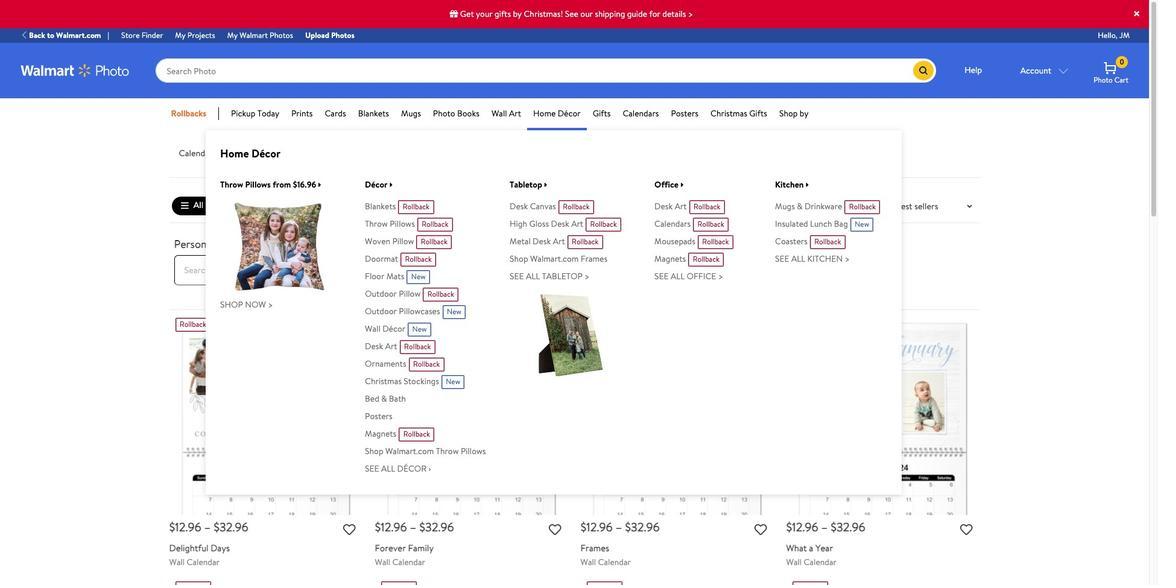 Task type: describe. For each thing, give the bounding box(es) containing it.
best sellers
[[896, 200, 938, 212]]

favorite this design image for delightful days
[[343, 524, 356, 537]]

caret right image for throw pillows from $16.96
[[319, 181, 321, 189]]

7 96 from the left
[[805, 519, 818, 535]]

calendar inside what a year wall calendar
[[804, 556, 837, 568]]

from
[[273, 178, 291, 190]]

art up shop walmart.com frames link
[[553, 235, 565, 248]]

12 for forever
[[381, 519, 391, 535]]

color
[[490, 199, 512, 211]]

prints link
[[291, 107, 313, 120]]

décor inside blankets throw pillows woven pillow doormat floor mats outdoor pillow outdoor pillowcases wall décor desk art ornaments christmas stockings bed & bath posters magnets shop walmart.com throw pillows see all décor ›
[[382, 323, 405, 335]]

guide
[[627, 8, 647, 20]]

all inside 'desk canvas high gloss desk art metal desk art shop walmart.com frames see all tabletop >'
[[526, 270, 540, 283]]

kitchen
[[807, 253, 843, 265]]

blankets for blankets
[[358, 107, 389, 119]]

shop walmart.com frames link
[[510, 253, 607, 265]]

upload photos
[[305, 30, 355, 40]]

1 horizontal spatial personalized
[[256, 147, 303, 159]]

Search Personalized Calendars search field
[[174, 255, 499, 285]]

photo books
[[433, 107, 479, 119]]

personalized calendars (13)
[[174, 236, 301, 251]]

décor inside the home décor link
[[558, 107, 581, 119]]

metal desk art link
[[510, 235, 565, 248]]

sellers
[[914, 200, 938, 212]]

3 $ from the left
[[375, 519, 381, 535]]

8 . from the left
[[849, 519, 852, 535]]

0 vertical spatial pillow
[[392, 235, 414, 248]]

forever
[[375, 542, 406, 554]]

kitchen
[[775, 178, 804, 190]]

magnets inside blankets throw pillows woven pillow doormat floor mats outdoor pillow outdoor pillowcases wall décor desk art ornaments christmas stockings bed & bath posters magnets shop walmart.com throw pillows see all décor ›
[[365, 428, 396, 440]]

blankets for blankets throw pillows woven pillow doormat floor mats outdoor pillow outdoor pillowcases wall décor desk art ornaments christmas stockings bed & bath posters magnets shop walmart.com throw pillows see all décor ›
[[365, 200, 396, 213]]

canvas
[[530, 200, 556, 213]]

back arrow image
[[21, 31, 29, 39]]

art inside desk art calendars mousepads magnets see all office >
[[675, 200, 687, 213]]

desk art calendars mousepads magnets see all office >
[[654, 200, 723, 283]]

0 vertical spatial calendars link
[[623, 107, 659, 120]]

– for frames
[[616, 519, 622, 535]]

rollback for frames
[[591, 319, 618, 329]]

> inside desk art calendars mousepads magnets see all office >
[[718, 270, 723, 283]]

wall décor link
[[365, 323, 405, 335]]

ornaments
[[365, 358, 406, 370]]

see inside blankets throw pillows woven pillow doormat floor mats outdoor pillow outdoor pillowcases wall décor desk art ornaments christmas stockings bed & bath posters magnets shop walmart.com throw pillows see all décor ›
[[365, 463, 379, 475]]

1 vertical spatial home
[[220, 146, 249, 161]]

shop by
[[779, 107, 809, 119]]

coasters link
[[775, 235, 807, 248]]

details
[[662, 8, 686, 20]]

caret right image for décor
[[390, 181, 393, 189]]

bath
[[389, 393, 406, 405]]

see all décor › link
[[365, 463, 431, 475]]

best sellers button
[[888, 194, 980, 217]]

design themes
[[386, 199, 443, 211]]

my projects
[[175, 30, 215, 40]]

0 vertical spatial walmart.com
[[56, 30, 101, 40]]

8 $ from the left
[[831, 519, 837, 535]]

finder
[[142, 30, 163, 40]]

0 vertical spatial shop
[[779, 107, 798, 119]]

> right "now"
[[268, 299, 273, 311]]

gloss
[[529, 218, 549, 230]]

design
[[386, 199, 412, 211]]

desk down gloss
[[533, 235, 551, 248]]

by for sort by |
[[873, 199, 882, 211]]

> inside 'desk canvas high gloss desk art metal desk art shop walmart.com frames see all tabletop >'
[[584, 270, 590, 283]]

art inside blankets throw pillows woven pillow doormat floor mats outdoor pillow outdoor pillowcases wall décor desk art ornaments christmas stockings bed & bath posters magnets shop walmart.com throw pillows see all décor ›
[[385, 340, 397, 352]]

upload photos link
[[299, 30, 361, 42]]

shop
[[220, 299, 243, 311]]

0 horizontal spatial by
[[513, 8, 522, 20]]

art left the home décor link
[[509, 107, 521, 119]]

forever family wall calendar
[[375, 542, 434, 568]]

floor mats link
[[365, 270, 404, 283]]

delivery button
[[254, 196, 314, 215]]

see all kitchen > link
[[775, 253, 850, 265]]

see all office > link
[[654, 270, 723, 283]]

christmas gifts
[[711, 107, 767, 119]]

help
[[965, 64, 982, 76]]

calendars up the $16.96
[[305, 147, 342, 159]]

outdoor pillowcases link
[[365, 305, 440, 317]]

by for shop by
[[800, 107, 809, 119]]

angle down image for best sellers
[[967, 203, 972, 211]]

rollback for forever
[[385, 319, 412, 329]]

Search Photo text field
[[156, 59, 913, 83]]

cards link
[[325, 107, 346, 120]]

christmas!
[[524, 8, 563, 20]]

all inside desk art calendars mousepads magnets see all office >
[[671, 270, 685, 283]]

0 vertical spatial posters link
[[671, 107, 698, 120]]

0 vertical spatial desk art link
[[654, 200, 687, 213]]

tabletop image image
[[510, 288, 625, 381]]

my for my projects
[[175, 30, 186, 40]]

office
[[654, 178, 679, 190]]

days
[[211, 542, 230, 554]]

doormat link
[[365, 253, 398, 265]]

$ 12 . 96 – $ 32 . 96 for what
[[786, 519, 865, 535]]

1 vertical spatial pillow
[[399, 288, 421, 300]]

1 horizontal spatial magnets link
[[654, 253, 686, 265]]

sort-select element
[[855, 199, 888, 212]]

jm
[[1119, 30, 1130, 40]]

1 photos from the left
[[270, 30, 293, 40]]

0 horizontal spatial personalized
[[174, 236, 233, 251]]

get
[[460, 8, 474, 20]]

2 outdoor from the top
[[365, 305, 397, 317]]

(1)
[[231, 199, 240, 211]]

tabletop
[[510, 178, 542, 190]]

high gloss desk art link
[[510, 218, 583, 230]]

frames inside "frames wall calendar"
[[581, 542, 609, 554]]

blankets throw pillows woven pillow doormat floor mats outdoor pillow outdoor pillowcases wall décor desk art ornaments christmas stockings bed & bath posters magnets shop walmart.com throw pillows see all décor ›
[[365, 200, 486, 475]]

outdoor pillow link
[[365, 288, 421, 300]]

1 96 from the left
[[188, 519, 201, 535]]

1 vertical spatial posters link
[[365, 410, 392, 422]]

tabletop
[[542, 270, 582, 283]]

shop by link
[[779, 107, 809, 120]]

wall inside blankets throw pillows woven pillow doormat floor mats outdoor pillow outdoor pillowcases wall décor desk art ornaments christmas stockings bed & bath posters magnets shop walmart.com throw pillows see all décor ›
[[365, 323, 380, 335]]

3 . from the left
[[391, 519, 394, 535]]

wall inside forever family wall calendar
[[375, 556, 390, 568]]

ornaments link
[[365, 358, 406, 370]]

×
[[1132, 3, 1141, 24]]

(13)
[[285, 236, 301, 251]]

> inside mugs & drinkware insulated lunch bag coasters see all kitchen >
[[845, 253, 850, 265]]

projects
[[187, 30, 215, 40]]

4 96 from the left
[[441, 519, 454, 535]]

shop inside blankets throw pillows woven pillow doormat floor mats outdoor pillow outdoor pillowcases wall décor desk art ornaments christmas stockings bed & bath posters magnets shop walmart.com throw pillows see all décor ›
[[365, 445, 383, 457]]

calendars down rollbacks "link"
[[179, 147, 216, 159]]

> right details
[[688, 8, 693, 20]]

home décor link
[[533, 107, 581, 120]]

5 $ from the left
[[581, 519, 586, 535]]

décor up throw pillows from $16.96
[[251, 146, 280, 161]]

photo for photo cart
[[1094, 75, 1113, 85]]

all filters (1)
[[193, 199, 240, 211]]

0 vertical spatial family
[[229, 147, 254, 159]]

0 vertical spatial posters
[[671, 107, 698, 119]]

shop inside 'desk canvas high gloss desk art metal desk art shop walmart.com frames see all tabletop >'
[[510, 253, 528, 265]]

your
[[476, 8, 493, 20]]

what a year wall calendar
[[786, 542, 837, 568]]

insulated
[[775, 218, 808, 230]]

hello, jm
[[1098, 30, 1130, 40]]

see inside mugs & drinkware insulated lunch bag coasters see all kitchen >
[[775, 253, 789, 265]]

throw pillows from $16.96
[[220, 178, 316, 190]]

$16.96
[[293, 178, 316, 190]]

delightful
[[169, 542, 208, 554]]

3 96 from the left
[[394, 519, 407, 535]]

all inside mugs & drinkware insulated lunch bag coasters see all kitchen >
[[791, 253, 805, 265]]

delivery
[[263, 199, 295, 211]]

christmas stockings link
[[365, 375, 439, 387]]

12 for frames
[[586, 519, 597, 535]]

desk canvas link
[[510, 200, 556, 213]]

0 vertical spatial pillows
[[245, 178, 271, 190]]

– for delightful
[[204, 519, 211, 535]]

mugs for mugs
[[401, 107, 421, 119]]

account button
[[1007, 59, 1082, 83]]

photo cart
[[1094, 75, 1128, 85]]

wall art
[[491, 107, 521, 119]]

favorite this design image for what a year
[[960, 524, 973, 537]]

see inside 'desk canvas high gloss desk art metal desk art shop walmart.com frames see all tabletop >'
[[510, 270, 524, 283]]

today
[[257, 107, 279, 119]]

mugs & drinkware insulated lunch bag coasters see all kitchen >
[[775, 200, 850, 265]]

heart image
[[548, 201, 555, 209]]

1 $ from the left
[[169, 519, 175, 535]]

throw pillows link
[[365, 218, 415, 230]]

2 . from the left
[[232, 519, 235, 535]]

7 $ from the left
[[786, 519, 792, 535]]

kitchen link
[[775, 178, 809, 190]]

favorite this design image for frames
[[754, 524, 767, 537]]



Task type: vqa. For each thing, say whether or not it's contained in the screenshot.
Upload
yes



Task type: locate. For each thing, give the bounding box(es) containing it.
décor down outdoor pillowcases link
[[382, 323, 405, 335]]

art
[[509, 107, 521, 119], [675, 200, 687, 213], [571, 218, 583, 230], [553, 235, 565, 248], [385, 340, 397, 352]]

1 rollback from the left
[[180, 319, 206, 329]]

5 96 from the left
[[599, 519, 613, 535]]

office
[[687, 270, 716, 283]]

angle down image down the $16.96
[[300, 202, 305, 210]]

angle down image for color
[[516, 202, 521, 210]]

× link
[[1132, 3, 1141, 24]]

desk art link
[[654, 200, 687, 213], [365, 340, 397, 352]]

magnets link down mousepads link
[[654, 253, 686, 265]]

2 vertical spatial shop
[[365, 445, 383, 457]]

calendars link up mousepads in the top right of the page
[[654, 218, 691, 230]]

caret right image right the $16.96
[[319, 181, 321, 189]]

0 vertical spatial magnets link
[[654, 253, 686, 265]]

mats
[[386, 270, 404, 283]]

personalized down "all"
[[174, 236, 233, 251]]

1 vertical spatial magnets link
[[365, 428, 396, 440]]

all left décor
[[381, 463, 395, 475]]

1 – from the left
[[204, 519, 211, 535]]

3 12 from the left
[[586, 519, 597, 535]]

mugs
[[401, 107, 421, 119], [775, 200, 795, 213]]

2 calendar from the left
[[392, 556, 425, 568]]

high
[[510, 218, 527, 230]]

photo left cart
[[1094, 75, 1113, 85]]

caret right image for kitchen
[[806, 181, 809, 189]]

– up forever family wall calendar
[[410, 519, 416, 535]]

0 horizontal spatial gifts
[[593, 107, 611, 119]]

year
[[815, 542, 833, 554]]

0 vertical spatial home décor
[[533, 107, 581, 119]]

1 vertical spatial personalized
[[174, 236, 233, 251]]

family down pickup
[[229, 147, 254, 159]]

see inside desk art calendars mousepads magnets see all office >
[[654, 270, 669, 283]]

caret right image for tabletop
[[545, 181, 547, 189]]

2 rollback from the left
[[385, 319, 412, 329]]

1 vertical spatial |
[[886, 199, 888, 211]]

0 horizontal spatial |
[[108, 30, 109, 40]]

magnets down mousepads link
[[654, 253, 686, 265]]

1 gifts from the left
[[593, 107, 611, 119]]

to
[[47, 30, 54, 40]]

woven
[[365, 235, 390, 248]]

1 vertical spatial by
[[800, 107, 809, 119]]

2 $ from the left
[[214, 519, 220, 535]]

walmart.com inside 'desk canvas high gloss desk art metal desk art shop walmart.com frames see all tabletop >'
[[530, 253, 579, 265]]

décor
[[558, 107, 581, 119], [251, 146, 280, 161], [365, 178, 387, 190], [382, 323, 405, 335]]

4 32 from the left
[[837, 519, 849, 535]]

walmart.com inside blankets throw pillows woven pillow doormat floor mats outdoor pillow outdoor pillowcases wall décor desk art ornaments christmas stockings bed & bath posters magnets shop walmart.com throw pillows see all décor ›
[[385, 445, 434, 457]]

pickup
[[231, 107, 255, 119]]

gifts right the home décor link
[[593, 107, 611, 119]]

posters left christmas gifts
[[671, 107, 698, 119]]

1 vertical spatial shop
[[510, 253, 528, 265]]

caret right image right office
[[681, 181, 684, 189]]

magnets link down bed & bath link
[[365, 428, 396, 440]]

back to walmart.com |
[[29, 30, 109, 40]]

shop now > link
[[220, 299, 273, 311]]

0 horizontal spatial shop
[[365, 445, 383, 457]]

1 horizontal spatial throw
[[365, 218, 388, 230]]

home décor up throw pillows from $16.96
[[220, 146, 280, 161]]

caret right image inside office link
[[681, 181, 684, 189]]

1 vertical spatial calendars link
[[179, 147, 216, 159]]

0 horizontal spatial &
[[381, 393, 387, 405]]

desk inside blankets throw pillows woven pillow doormat floor mats outdoor pillow outdoor pillowcases wall décor desk art ornaments christmas stockings bed & bath posters magnets shop walmart.com throw pillows see all décor ›
[[365, 340, 383, 352]]

shop down metal
[[510, 253, 528, 265]]

32 for delightful days
[[220, 519, 232, 535]]

magnets
[[654, 253, 686, 265], [365, 428, 396, 440]]

home down pickup
[[220, 146, 249, 161]]

12 for delightful
[[175, 519, 185, 535]]

favorite this design image
[[343, 524, 356, 537], [960, 524, 973, 537]]

home décor left "gifts" link
[[533, 107, 581, 119]]

desk
[[510, 200, 528, 213], [654, 200, 673, 213], [551, 218, 569, 230], [533, 235, 551, 248], [365, 340, 383, 352]]

2 vertical spatial walmart.com
[[385, 445, 434, 457]]

pickup today link
[[231, 107, 279, 120]]

2 vertical spatial throw
[[436, 445, 459, 457]]

0 horizontal spatial mugs
[[401, 107, 421, 119]]

outdoor down floor mats link in the left top of the page
[[365, 288, 397, 300]]

0 horizontal spatial christmas
[[365, 375, 402, 387]]

& up insulated
[[797, 200, 802, 213]]

4 $ from the left
[[419, 519, 425, 535]]

1 horizontal spatial family
[[408, 542, 434, 554]]

2 caret right image from the left
[[390, 181, 393, 189]]

– up days
[[204, 519, 211, 535]]

$ 12 . 96 – $ 32 . 96 for forever
[[375, 519, 454, 535]]

0 horizontal spatial home
[[220, 146, 249, 161]]

calendars right "gifts" link
[[623, 107, 659, 119]]

1 horizontal spatial posters
[[671, 107, 698, 119]]

account
[[1020, 65, 1051, 77]]

cart
[[1114, 75, 1128, 85]]

mugs link
[[401, 107, 421, 120]]

0 vertical spatial christmas
[[711, 107, 747, 119]]

shop up see all décor › link
[[365, 445, 383, 457]]

store finder link
[[115, 30, 169, 42]]

walmart
[[240, 30, 268, 40]]

see down metal
[[510, 270, 524, 283]]

wall inside wall art link
[[491, 107, 507, 119]]

desk down heart icon on the top left
[[551, 218, 569, 230]]

2 vertical spatial by
[[873, 199, 882, 211]]

décor
[[397, 463, 427, 475]]

12 up delightful
[[175, 519, 185, 535]]

shipping
[[595, 8, 625, 20]]

christmas gifts link
[[711, 107, 767, 120]]

pillow down 'throw pillows' link
[[392, 235, 414, 248]]

mousepads link
[[654, 235, 695, 248]]

1 horizontal spatial home décor
[[533, 107, 581, 119]]

2 caret right image from the left
[[806, 181, 809, 189]]

blankets left mugs link
[[358, 107, 389, 119]]

1 horizontal spatial caret right image
[[806, 181, 809, 189]]

calendars link right "gifts" link
[[623, 107, 659, 120]]

calendar inside forever family wall calendar
[[392, 556, 425, 568]]

mugs for mugs & drinkware insulated lunch bag coasters see all kitchen >
[[775, 200, 795, 213]]

wall inside what a year wall calendar
[[786, 556, 802, 568]]

0 horizontal spatial desk art link
[[365, 340, 397, 352]]

8 96 from the left
[[852, 519, 865, 535]]

calendar inside "frames wall calendar"
[[598, 556, 631, 568]]

–
[[204, 519, 211, 535], [410, 519, 416, 535], [616, 519, 622, 535], [821, 519, 828, 535]]

desk canvas high gloss desk art metal desk art shop walmart.com frames see all tabletop >
[[510, 200, 607, 283]]

rollbacks
[[171, 107, 206, 119]]

1 horizontal spatial home
[[533, 107, 556, 119]]

0 horizontal spatial photo
[[433, 107, 455, 119]]

stockings
[[404, 375, 439, 387]]

caret right image
[[681, 181, 684, 189], [806, 181, 809, 189]]

caret right image inside décor link
[[390, 181, 393, 189]]

1 my from the left
[[175, 30, 186, 40]]

my projects link
[[169, 30, 221, 42]]

walmart.com up décor
[[385, 445, 434, 457]]

magnets down bed & bath link
[[365, 428, 396, 440]]

wall art link
[[491, 107, 521, 120]]

1 vertical spatial throw
[[365, 218, 388, 230]]

all left 'tabletop'
[[526, 270, 540, 283]]

themes
[[414, 199, 443, 211]]

2 frames from the top
[[581, 542, 609, 554]]

1 outdoor from the top
[[365, 288, 397, 300]]

blankets link left mugs link
[[358, 107, 389, 120]]

see left décor
[[365, 463, 379, 475]]

1 vertical spatial family
[[408, 542, 434, 554]]

> right kitchen
[[845, 253, 850, 265]]

my for my walmart photos
[[227, 30, 238, 40]]

6 . from the left
[[644, 519, 646, 535]]

see down mousepads in the top right of the page
[[654, 270, 669, 283]]

angle down image
[[300, 202, 305, 210], [516, 202, 521, 210], [967, 203, 972, 211]]

all down the "coasters"
[[791, 253, 805, 265]]

desk down office
[[654, 200, 673, 213]]

get your gifts by christmas! see our shipping guide for details >
[[458, 8, 693, 20]]

a
[[809, 542, 813, 554]]

blankets up 'throw pillows' link
[[365, 200, 396, 213]]

0 horizontal spatial home décor
[[220, 146, 280, 161]]

1 vertical spatial blankets link
[[365, 200, 396, 213]]

books
[[457, 107, 479, 119]]

1 horizontal spatial pillows
[[390, 218, 415, 230]]

family  personalized calendars
[[229, 147, 342, 159]]

all left office
[[671, 270, 685, 283]]

1 horizontal spatial caret right image
[[390, 181, 393, 189]]

2 horizontal spatial shop
[[779, 107, 798, 119]]

1 $ 12 . 96 – $ 32 . 96 from the left
[[169, 519, 248, 535]]

0 horizontal spatial magnets link
[[365, 428, 396, 440]]

&
[[797, 200, 802, 213], [381, 393, 387, 405]]

by inside sort-select "element"
[[873, 199, 882, 211]]

0 horizontal spatial caret right image
[[681, 181, 684, 189]]

insulated lunch bag link
[[775, 218, 848, 230]]

$ 12 . 96 – $ 32 . 96 for delightful
[[169, 519, 248, 535]]

caret right image inside throw pillows from $16.96 link
[[319, 181, 321, 189]]

all
[[193, 199, 203, 211]]

mugs & drinkware link
[[775, 200, 842, 213]]

doormat
[[365, 253, 398, 265]]

| inside sort-select "element"
[[886, 199, 888, 211]]

shop now >
[[220, 299, 273, 311]]

0 horizontal spatial magnets
[[365, 428, 396, 440]]

0 vertical spatial &
[[797, 200, 802, 213]]

0 vertical spatial throw
[[220, 178, 243, 190]]

family right forever
[[408, 542, 434, 554]]

christmas inside blankets throw pillows woven pillow doormat floor mats outdoor pillow outdoor pillowcases wall décor desk art ornaments christmas stockings bed & bath posters magnets shop walmart.com throw pillows see all décor ›
[[365, 375, 402, 387]]

sort by |
[[855, 199, 888, 211]]

mugs left photo books
[[401, 107, 421, 119]]

2 vertical spatial calendars link
[[654, 218, 691, 230]]

1 vertical spatial home décor
[[220, 146, 280, 161]]

what
[[786, 542, 807, 554]]

2 12 from the left
[[381, 519, 391, 535]]

posters inside blankets throw pillows woven pillow doormat floor mats outdoor pillow outdoor pillowcases wall décor desk art ornaments christmas stockings bed & bath posters magnets shop walmart.com throw pillows see all décor ›
[[365, 410, 392, 422]]

$ 12 . 96 – $ 32 . 96 up days
[[169, 519, 248, 535]]

& inside mugs & drinkware insulated lunch bag coasters see all kitchen >
[[797, 200, 802, 213]]

personalized up from
[[256, 147, 303, 159]]

mugs up insulated
[[775, 200, 795, 213]]

now
[[245, 299, 266, 311]]

gifts
[[495, 8, 511, 20]]

6 $ from the left
[[625, 519, 631, 535]]

angle down image right "sellers"
[[967, 203, 972, 211]]

0 vertical spatial blankets link
[[358, 107, 389, 120]]

décor left "gifts" link
[[558, 107, 581, 119]]

4 12 from the left
[[792, 519, 802, 535]]

magnets inside desk art calendars mousepads magnets see all office >
[[654, 253, 686, 265]]

see down coasters 'link'
[[775, 253, 789, 265]]

7 . from the left
[[802, 519, 805, 535]]

2 32 from the left
[[425, 519, 438, 535]]

2 96 from the left
[[235, 519, 248, 535]]

walmart.com up see all tabletop > link
[[530, 253, 579, 265]]

0 horizontal spatial favorite this design image
[[549, 524, 561, 537]]

calendars link down rollbacks "link"
[[179, 147, 216, 159]]

throw pillows from $17.88 image image
[[220, 200, 336, 294]]

1 12 from the left
[[175, 519, 185, 535]]

1 vertical spatial mugs
[[775, 200, 795, 213]]

frames
[[581, 253, 607, 265], [581, 542, 609, 554]]

2 horizontal spatial by
[[873, 199, 882, 211]]

0 horizontal spatial posters
[[365, 410, 392, 422]]

blankets link up 'throw pillows' link
[[365, 200, 396, 213]]

& inside blankets throw pillows woven pillow doormat floor mats outdoor pillow outdoor pillowcases wall décor desk art ornaments christmas stockings bed & bath posters magnets shop walmart.com throw pillows see all décor ›
[[381, 393, 387, 405]]

0 horizontal spatial walmart.com
[[56, 30, 101, 40]]

1 vertical spatial photo
[[433, 107, 455, 119]]

art down office link
[[675, 200, 687, 213]]

shop right christmas gifts
[[779, 107, 798, 119]]

0 vertical spatial outdoor
[[365, 288, 397, 300]]

wall
[[491, 107, 507, 119], [365, 323, 380, 335], [169, 556, 185, 568], [375, 556, 390, 568], [581, 556, 596, 568], [786, 556, 802, 568]]

0 vertical spatial home
[[533, 107, 556, 119]]

favorite this design image
[[549, 524, 561, 537], [754, 524, 767, 537]]

– for what
[[821, 519, 828, 535]]

1 vertical spatial magnets
[[365, 428, 396, 440]]

calendar
[[187, 556, 220, 568], [392, 556, 425, 568], [598, 556, 631, 568], [804, 556, 837, 568]]

2 favorite this design image from the left
[[754, 524, 767, 537]]

by
[[513, 8, 522, 20], [800, 107, 809, 119], [873, 199, 882, 211]]

caret right image right tabletop
[[545, 181, 547, 189]]

art down favorites
[[571, 218, 583, 230]]

caret right image inside tabletop link
[[545, 181, 547, 189]]

photo left books
[[433, 107, 455, 119]]

wall inside the delightful days wall calendar
[[169, 556, 185, 568]]

calendars up mousepads in the top right of the page
[[654, 218, 691, 230]]

my left walmart
[[227, 30, 238, 40]]

12 up forever
[[381, 519, 391, 535]]

see
[[565, 8, 578, 20]]

our
[[580, 8, 593, 20]]

angle down image inside color button
[[516, 202, 521, 210]]

my left projects
[[175, 30, 186, 40]]

outdoor up wall décor link
[[365, 305, 397, 317]]

my walmart photos link
[[221, 30, 299, 42]]

0 horizontal spatial family
[[229, 147, 254, 159]]

1 horizontal spatial by
[[800, 107, 809, 119]]

32 for what a year
[[837, 519, 849, 535]]

0 horizontal spatial caret right image
[[319, 181, 321, 189]]

home right the wall art
[[533, 107, 556, 119]]

outdoor
[[365, 288, 397, 300], [365, 305, 397, 317]]

sort
[[855, 199, 871, 211]]

pillow
[[392, 235, 414, 248], [399, 288, 421, 300]]

art up ornaments
[[385, 340, 397, 352]]

| left best at top right
[[886, 199, 888, 211]]

0 vertical spatial by
[[513, 8, 522, 20]]

4 $ 12 . 96 – $ 32 . 96 from the left
[[786, 519, 865, 535]]

desk down wall décor link
[[365, 340, 383, 352]]

2 horizontal spatial pillows
[[461, 445, 486, 457]]

calendars inside desk art calendars mousepads magnets see all office >
[[654, 218, 691, 230]]

gift image
[[450, 10, 458, 18]]

1 horizontal spatial photo
[[1094, 75, 1113, 85]]

all inside blankets throw pillows woven pillow doormat floor mats outdoor pillow outdoor pillowcases wall décor desk art ornaments christmas stockings bed & bath posters magnets shop walmart.com throw pillows see all décor ›
[[381, 463, 395, 475]]

2 horizontal spatial caret right image
[[545, 181, 547, 189]]

0 vertical spatial blankets
[[358, 107, 389, 119]]

shop walmart.com throw pillows link
[[365, 445, 486, 457]]

1 frames from the top
[[581, 253, 607, 265]]

1 horizontal spatial favorite this design image
[[960, 524, 973, 537]]

1 calendar from the left
[[187, 556, 220, 568]]

2 gifts from the left
[[749, 107, 767, 119]]

1 vertical spatial outdoor
[[365, 305, 397, 317]]

angle down image right color
[[516, 202, 521, 210]]

1 horizontal spatial photos
[[331, 30, 355, 40]]

2 favorite this design image from the left
[[960, 524, 973, 537]]

1 caret right image from the left
[[319, 181, 321, 189]]

metal
[[510, 235, 531, 248]]

1 vertical spatial posters
[[365, 410, 392, 422]]

favorite this design image for forever family
[[549, 524, 561, 537]]

$ 12 . 96 – $ 32 . 96 for frames
[[581, 519, 660, 535]]

1 horizontal spatial my
[[227, 30, 238, 40]]

office link
[[654, 178, 684, 190]]

gifts left shop by
[[749, 107, 767, 119]]

0 horizontal spatial throw
[[220, 178, 243, 190]]

6 96 from the left
[[646, 519, 660, 535]]

angle down image inside the best sellers button
[[967, 203, 972, 211]]

all
[[791, 253, 805, 265], [526, 270, 540, 283], [671, 270, 685, 283], [381, 463, 395, 475]]

$ 12 . 96 – $ 32 . 96 up "frames wall calendar"
[[581, 519, 660, 535]]

desk art link down wall décor link
[[365, 340, 397, 352]]

posters link left christmas gifts 'link'
[[671, 107, 698, 120]]

1 . from the left
[[185, 519, 188, 535]]

96
[[188, 519, 201, 535], [235, 519, 248, 535], [394, 519, 407, 535], [441, 519, 454, 535], [599, 519, 613, 535], [646, 519, 660, 535], [805, 519, 818, 535], [852, 519, 865, 535]]

décor link
[[365, 178, 393, 190]]

caret right image for office
[[681, 181, 684, 189]]

rollback for delightful
[[180, 319, 206, 329]]

desk art link down office link
[[654, 200, 687, 213]]

posters link down bed
[[365, 410, 392, 422]]

1 vertical spatial pillows
[[390, 218, 415, 230]]

blankets link
[[358, 107, 389, 120], [365, 200, 396, 213]]

& right bed
[[381, 393, 387, 405]]

christmas inside 'link'
[[711, 107, 747, 119]]

photos
[[270, 30, 293, 40], [331, 30, 355, 40]]

lunch
[[810, 218, 832, 230]]

family
[[229, 147, 254, 159], [408, 542, 434, 554]]

– up year at the right bottom of page
[[821, 519, 828, 535]]

> right 'tabletop'
[[584, 270, 590, 283]]

12 up "frames wall calendar"
[[586, 519, 597, 535]]

drinkware
[[805, 200, 842, 213]]

pillowcases
[[399, 305, 440, 317]]

caret right image
[[319, 181, 321, 189], [390, 181, 393, 189], [545, 181, 547, 189]]

posters down bed
[[365, 410, 392, 422]]

frames inside 'desk canvas high gloss desk art metal desk art shop walmart.com frames see all tabletop >'
[[581, 253, 607, 265]]

posters
[[671, 107, 698, 119], [365, 410, 392, 422]]

blankets inside blankets throw pillows woven pillow doormat floor mats outdoor pillow outdoor pillowcases wall décor desk art ornaments christmas stockings bed & bath posters magnets shop walmart.com throw pillows see all décor ›
[[365, 200, 396, 213]]

2 horizontal spatial rollback
[[591, 319, 618, 329]]

1 horizontal spatial rollback
[[385, 319, 412, 329]]

desk up "high"
[[510, 200, 528, 213]]

calendars left (13) at the top of page
[[236, 236, 282, 251]]

1 vertical spatial &
[[381, 393, 387, 405]]

décor up design
[[365, 178, 387, 190]]

1 horizontal spatial &
[[797, 200, 802, 213]]

magnifying glass image
[[918, 65, 929, 76]]

$ 12 . 96 – $ 32 . 96 up forever family wall calendar
[[375, 519, 454, 535]]

tabletop link
[[510, 178, 547, 190]]

prints
[[291, 107, 313, 119]]

favorites
[[558, 199, 592, 211]]

1 horizontal spatial favorite this design image
[[754, 524, 767, 537]]

0 horizontal spatial my
[[175, 30, 186, 40]]

4 . from the left
[[438, 519, 441, 535]]

32 for frames
[[631, 519, 644, 535]]

– for forever
[[410, 519, 416, 535]]

0
[[1120, 57, 1124, 67]]

– up "frames wall calendar"
[[616, 519, 622, 535]]

photos right upload
[[331, 30, 355, 40]]

1 favorite this design image from the left
[[343, 524, 356, 537]]

0 horizontal spatial photos
[[270, 30, 293, 40]]

0 vertical spatial photo
[[1094, 75, 1113, 85]]

1 horizontal spatial shop
[[510, 253, 528, 265]]

gifts inside christmas gifts 'link'
[[749, 107, 767, 119]]

family inside forever family wall calendar
[[408, 542, 434, 554]]

caret right image inside kitchen link
[[806, 181, 809, 189]]

32 for forever family
[[425, 519, 438, 535]]

$ 12 . 96 – $ 32 . 96 up year at the right bottom of page
[[786, 519, 865, 535]]

frames wall calendar
[[581, 542, 631, 568]]

caret right image right kitchen
[[806, 181, 809, 189]]

3 caret right image from the left
[[545, 181, 547, 189]]

3 $ 12 . 96 – $ 32 . 96 from the left
[[581, 519, 660, 535]]

angle down image inside delivery button
[[300, 202, 305, 210]]

0 horizontal spatial pillows
[[245, 178, 271, 190]]

1 32 from the left
[[220, 519, 232, 535]]

2 my from the left
[[227, 30, 238, 40]]

> right office
[[718, 270, 723, 283]]

1 vertical spatial walmart.com
[[530, 253, 579, 265]]

$ 12 . 96 – $ 32 . 96
[[169, 519, 248, 535], [375, 519, 454, 535], [581, 519, 660, 535], [786, 519, 865, 535]]

0 vertical spatial magnets
[[654, 253, 686, 265]]

photos right walmart
[[270, 30, 293, 40]]

3 32 from the left
[[631, 519, 644, 535]]

rollback
[[180, 319, 206, 329], [385, 319, 412, 329], [591, 319, 618, 329]]

3 rollback from the left
[[591, 319, 618, 329]]

desk inside desk art calendars mousepads magnets see all office >
[[654, 200, 673, 213]]

1 horizontal spatial mugs
[[775, 200, 795, 213]]

0 horizontal spatial favorite this design image
[[343, 524, 356, 537]]

1 favorite this design image from the left
[[549, 524, 561, 537]]

photo for photo books
[[433, 107, 455, 119]]

2 horizontal spatial angle down image
[[967, 203, 972, 211]]

walmart.com right "to"
[[56, 30, 101, 40]]

wall inside "frames wall calendar"
[[581, 556, 596, 568]]

0 horizontal spatial rollback
[[180, 319, 206, 329]]

5 . from the left
[[597, 519, 599, 535]]

3 calendar from the left
[[598, 556, 631, 568]]

4 – from the left
[[821, 519, 828, 535]]

mugs inside mugs & drinkware insulated lunch bag coasters see all kitchen >
[[775, 200, 795, 213]]

pickup today
[[231, 107, 279, 119]]

2 $ 12 . 96 – $ 32 . 96 from the left
[[375, 519, 454, 535]]

2 photos from the left
[[331, 30, 355, 40]]

floor
[[365, 270, 384, 283]]

12 up what
[[792, 519, 802, 535]]

3 – from the left
[[616, 519, 622, 535]]

1 horizontal spatial magnets
[[654, 253, 686, 265]]

calendar inside the delightful days wall calendar
[[187, 556, 220, 568]]

12 for what
[[792, 519, 802, 535]]

delightful days wall calendar
[[169, 542, 230, 568]]

1 vertical spatial frames
[[581, 542, 609, 554]]

2 – from the left
[[410, 519, 416, 535]]

1 caret right image from the left
[[681, 181, 684, 189]]

1 horizontal spatial gifts
[[749, 107, 767, 119]]

1 vertical spatial christmas
[[365, 375, 402, 387]]

| left store
[[108, 30, 109, 40]]

1 horizontal spatial walmart.com
[[385, 445, 434, 457]]

pillow up outdoor pillowcases link
[[399, 288, 421, 300]]

4 calendar from the left
[[804, 556, 837, 568]]

caret right image up design
[[390, 181, 393, 189]]

photo books link
[[433, 107, 479, 120]]



